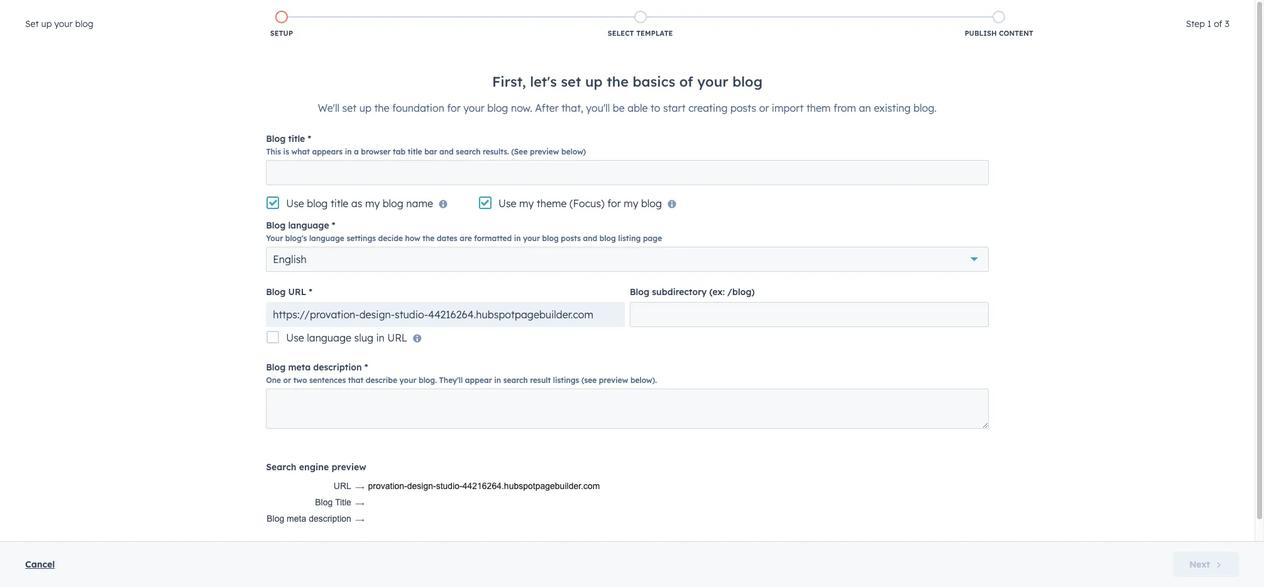 Task type: locate. For each thing, give the bounding box(es) containing it.
posts inside blog language your blog's language settings decide how the dates are formatted in your blog posts and blog listing page
[[561, 234, 581, 243]]

and inside blog title this is what appears in a browser tab title bar and search results. (see preview below)
[[440, 147, 454, 157]]

use up blog's
[[286, 197, 304, 210]]

language down "https://provation-"
[[307, 332, 352, 345]]

1 vertical spatial posts
[[561, 234, 581, 243]]

the right "how"
[[423, 234, 435, 243]]

blog for blog meta description one or two sentences that describe your blog. they'll appear in search result listings (see preview below).
[[266, 362, 286, 373]]

2 my from the left
[[519, 197, 534, 210]]

how
[[405, 234, 420, 243]]

your right describe
[[400, 376, 417, 385]]

1 vertical spatial set
[[342, 102, 357, 114]]

design- inside url ⟶ provation-design-studio-44216264.hubspotpagebuilder.com blog title ⟶ blog meta description ⟶
[[407, 482, 436, 492]]

search
[[456, 147, 481, 157], [503, 376, 528, 385]]

and right bar
[[440, 147, 454, 157]]

we'll
[[318, 102, 340, 114]]

setup list item
[[102, 8, 461, 41]]

0 horizontal spatial or
[[283, 376, 291, 385]]

in right appear
[[494, 376, 501, 385]]

for
[[447, 102, 461, 114], [608, 197, 621, 210]]

blog.
[[914, 102, 937, 114], [419, 376, 437, 385]]

upgrade image
[[946, 5, 957, 17]]

use my theme (focus) for my blog
[[499, 197, 662, 210]]

step 1 of 3
[[1186, 18, 1230, 30]]

list
[[102, 8, 1179, 41]]

your up creating
[[697, 73, 729, 91]]

search inside blog title this is what appears in a browser tab title bar and search results. (see preview below)
[[456, 147, 481, 157]]

or left two
[[283, 376, 291, 385]]

description inside url ⟶ provation-design-studio-44216264.hubspotpagebuilder.com blog title ⟶ blog meta description ⟶
[[309, 514, 351, 524]]

url ⟶ provation-design-studio-44216264.hubspotpagebuilder.com blog title ⟶ blog meta description ⟶
[[267, 482, 600, 524]]

appear
[[465, 376, 492, 385]]

set right we'll
[[342, 102, 357, 114]]

your right formatted
[[523, 234, 540, 243]]

in inside blog title this is what appears in a browser tab title bar and search results. (see preview below)
[[345, 147, 352, 157]]

1 vertical spatial description
[[309, 514, 351, 524]]

blog
[[266, 133, 286, 145], [266, 220, 286, 231], [266, 287, 286, 298], [630, 287, 650, 298], [266, 362, 286, 373], [315, 498, 333, 508], [267, 514, 284, 524]]

blog down 'english' popup button
[[630, 287, 650, 298]]

decide
[[378, 234, 403, 243]]

url right slug
[[387, 332, 407, 345]]

first, let's set up the basics of your blog
[[492, 73, 763, 91]]

use language slug in url
[[286, 332, 407, 345]]

0 horizontal spatial the
[[374, 102, 390, 114]]

0 vertical spatial title
[[288, 133, 305, 145]]

blog. right existing
[[914, 102, 937, 114]]

my right as
[[365, 197, 380, 210]]

44216264.hubspotpagebuilder.com
[[428, 309, 594, 321], [463, 482, 600, 492]]

url up title
[[334, 482, 351, 492]]

the up be in the top of the page
[[607, 73, 629, 91]]

0 horizontal spatial my
[[365, 197, 380, 210]]

creating
[[689, 102, 728, 114]]

1 vertical spatial ⟶
[[355, 498, 364, 508]]

44216264.hubspotpagebuilder.com inside url ⟶ provation-design-studio-44216264.hubspotpagebuilder.com blog title ⟶ blog meta description ⟶
[[463, 482, 600, 492]]

0 vertical spatial search
[[456, 147, 481, 157]]

search left results.
[[456, 147, 481, 157]]

from
[[834, 102, 856, 114]]

⟶
[[355, 482, 364, 492], [355, 498, 364, 508], [355, 514, 364, 524]]

for right "foundation"
[[447, 102, 461, 114]]

1 vertical spatial or
[[283, 376, 291, 385]]

and down (focus)
[[583, 234, 597, 243]]

0 vertical spatial ⟶
[[355, 482, 364, 492]]

description down title
[[309, 514, 351, 524]]

2 ⟶ from the top
[[355, 498, 364, 508]]

0 vertical spatial of
[[1214, 18, 1223, 30]]

your inside blog language your blog's language settings decide how the dates are formatted in your blog posts and blog listing page
[[523, 234, 540, 243]]

studio- inside https://provation-design-studio-44216264.hubspotpagebuilder.com popup button
[[395, 309, 428, 321]]

we'll set up the foundation for your blog now. after that, you'll be able to start creating posts or import them from an existing blog.
[[318, 102, 937, 114]]

design-
[[359, 309, 395, 321], [407, 482, 436, 492]]

meta
[[288, 362, 311, 373], [287, 514, 306, 524]]

1 ⟶ from the top
[[355, 482, 364, 492]]

preview right (see
[[599, 376, 628, 385]]

of right 1
[[1214, 18, 1223, 30]]

that,
[[562, 102, 583, 114]]

3 ⟶ from the top
[[355, 514, 364, 524]]

blog up this
[[266, 133, 286, 145]]

posts
[[731, 102, 756, 114], [561, 234, 581, 243]]

posts right creating
[[731, 102, 756, 114]]

search left result
[[503, 376, 528, 385]]

posts down use my theme (focus) for my blog
[[561, 234, 581, 243]]

1 horizontal spatial of
[[1214, 18, 1223, 30]]

2 vertical spatial title
[[331, 197, 349, 210]]

search inside the blog meta description one or two sentences that describe your blog. they'll appear in search result listings (see preview below).
[[503, 376, 528, 385]]

calling icon image
[[1001, 5, 1012, 16]]

0 vertical spatial meta
[[288, 362, 311, 373]]

able
[[628, 102, 648, 114]]

0 horizontal spatial posts
[[561, 234, 581, 243]]

meta down search at left
[[287, 514, 306, 524]]

(see
[[511, 147, 528, 157]]

tab
[[393, 147, 406, 157]]

for right (focus)
[[608, 197, 621, 210]]

up
[[41, 18, 52, 30], [585, 73, 603, 91], [359, 102, 372, 114]]

result
[[530, 376, 551, 385]]

0 horizontal spatial up
[[41, 18, 52, 30]]

1 horizontal spatial search
[[503, 376, 528, 385]]

1 vertical spatial url
[[387, 332, 407, 345]]

0 vertical spatial 44216264.hubspotpagebuilder.com
[[428, 309, 594, 321]]

blog inside blog title this is what appears in a browser tab title bar and search results. (see preview below)
[[266, 133, 286, 145]]

use down "https://provation-"
[[286, 332, 304, 345]]

use up formatted
[[499, 197, 517, 210]]

language up blog's
[[288, 220, 329, 231]]

blog language your blog's language settings decide how the dates are formatted in your blog posts and blog listing page
[[266, 220, 662, 243]]

0 vertical spatial language
[[288, 220, 329, 231]]

1 vertical spatial and
[[583, 234, 597, 243]]

preview inside blog title this is what appears in a browser tab title bar and search results. (see preview below)
[[530, 147, 559, 157]]

your inside the blog meta description one or two sentences that describe your blog. they'll appear in search result listings (see preview below).
[[400, 376, 417, 385]]

1 vertical spatial search
[[503, 376, 528, 385]]

blog url
[[266, 287, 306, 298]]

is
[[283, 147, 289, 157]]

0 vertical spatial the
[[607, 73, 629, 91]]

0 vertical spatial studio-
[[395, 309, 428, 321]]

https://provation-design-studio-44216264.hubspotpagebuilder.com button
[[266, 302, 625, 328]]

my up listing
[[624, 197, 638, 210]]

one
[[266, 376, 281, 385]]

use for use blog title as my blog name
[[286, 197, 304, 210]]

of up start
[[680, 73, 693, 91]]

1
[[1208, 18, 1212, 30]]

blog up one
[[266, 362, 286, 373]]

blog up your
[[266, 220, 286, 231]]

in right slug
[[376, 332, 385, 345]]

1 vertical spatial design-
[[407, 482, 436, 492]]

that
[[348, 376, 364, 385]]

2 horizontal spatial my
[[624, 197, 638, 210]]

blog
[[75, 18, 93, 30], [733, 73, 763, 91], [487, 102, 508, 114], [307, 197, 328, 210], [383, 197, 404, 210], [641, 197, 662, 210], [542, 234, 559, 243], [600, 234, 616, 243]]

1 vertical spatial studio-
[[436, 482, 463, 492]]

0 horizontal spatial blog.
[[419, 376, 437, 385]]

my left theme
[[519, 197, 534, 210]]

list containing setup
[[102, 8, 1179, 41]]

1 horizontal spatial the
[[423, 234, 435, 243]]

slug
[[354, 332, 373, 345]]

1 vertical spatial language
[[309, 234, 344, 243]]

or inside the blog meta description one or two sentences that describe your blog. they'll appear in search result listings (see preview below).
[[283, 376, 291, 385]]

language right blog's
[[309, 234, 344, 243]]

up right we'll
[[359, 102, 372, 114]]

blog inside blog language your blog's language settings decide how the dates are formatted in your blog posts and blog listing page
[[266, 220, 286, 231]]

1 horizontal spatial for
[[608, 197, 621, 210]]

2 vertical spatial preview
[[332, 462, 366, 473]]

this
[[266, 147, 281, 157]]

menu item
[[1114, 0, 1249, 20]]

use for use my theme (focus) for my blog
[[499, 197, 517, 210]]

0 horizontal spatial studio-
[[395, 309, 428, 321]]

0 horizontal spatial of
[[680, 73, 693, 91]]

2 vertical spatial url
[[334, 482, 351, 492]]

1 horizontal spatial or
[[759, 102, 769, 114]]

my
[[365, 197, 380, 210], [519, 197, 534, 210], [624, 197, 638, 210]]

1 horizontal spatial up
[[359, 102, 372, 114]]

two
[[293, 376, 307, 385]]

2 vertical spatial language
[[307, 332, 352, 345]]

the left "foundation"
[[374, 102, 390, 114]]

2 vertical spatial ⟶
[[355, 514, 364, 524]]

0 vertical spatial description
[[313, 362, 362, 373]]

1 horizontal spatial and
[[583, 234, 597, 243]]

title
[[335, 498, 351, 508]]

your left the now. in the left top of the page
[[464, 102, 485, 114]]

None text field
[[266, 160, 989, 185], [266, 389, 989, 429], [266, 160, 989, 185], [266, 389, 989, 429]]

44216264.hubspotpagebuilder.com inside popup button
[[428, 309, 594, 321]]

settings
[[347, 234, 376, 243]]

the
[[607, 73, 629, 91], [374, 102, 390, 114], [423, 234, 435, 243]]

0 vertical spatial preview
[[530, 147, 559, 157]]

2 horizontal spatial url
[[387, 332, 407, 345]]

0 horizontal spatial design-
[[359, 309, 395, 321]]

preview right engine
[[332, 462, 366, 473]]

blog inside the blog meta description one or two sentences that describe your blog. they'll appear in search result listings (see preview below).
[[266, 362, 286, 373]]

2 vertical spatial the
[[423, 234, 435, 243]]

your
[[54, 18, 73, 30], [697, 73, 729, 91], [464, 102, 485, 114], [523, 234, 540, 243], [400, 376, 417, 385]]

up right set
[[41, 18, 52, 30]]

set up that,
[[561, 73, 581, 91]]

0 vertical spatial for
[[447, 102, 461, 114]]

Search HubSpot search field
[[1088, 26, 1242, 48]]

0 vertical spatial design-
[[359, 309, 395, 321]]

to
[[651, 102, 661, 114]]

select
[[608, 29, 634, 38]]

in right formatted
[[514, 234, 521, 243]]

0 vertical spatial blog.
[[914, 102, 937, 114]]

1 horizontal spatial posts
[[731, 102, 756, 114]]

1 vertical spatial the
[[374, 102, 390, 114]]

blog down english
[[266, 287, 286, 298]]

1 vertical spatial for
[[608, 197, 621, 210]]

use
[[286, 197, 304, 210], [499, 197, 517, 210], [286, 332, 304, 345]]

calling icon button
[[996, 2, 1017, 18]]

url
[[288, 287, 306, 298], [387, 332, 407, 345], [334, 482, 351, 492]]

description up sentences
[[313, 362, 362, 373]]

description
[[313, 362, 362, 373], [309, 514, 351, 524]]

1 horizontal spatial blog.
[[914, 102, 937, 114]]

2 horizontal spatial up
[[585, 73, 603, 91]]

0 horizontal spatial for
[[447, 102, 461, 114]]

first,
[[492, 73, 526, 91]]

0 vertical spatial url
[[288, 287, 306, 298]]

title right tab
[[408, 147, 422, 157]]

0 horizontal spatial search
[[456, 147, 481, 157]]

0 vertical spatial and
[[440, 147, 454, 157]]

content
[[999, 29, 1034, 38]]

1 horizontal spatial my
[[519, 197, 534, 210]]

up up "you'll"
[[585, 73, 603, 91]]

use for use language slug in url
[[286, 332, 304, 345]]

1 horizontal spatial studio-
[[436, 482, 463, 492]]

or left the import
[[759, 102, 769, 114]]

1 vertical spatial title
[[408, 147, 422, 157]]

title
[[288, 133, 305, 145], [408, 147, 422, 157], [331, 197, 349, 210]]

url up "https://provation-"
[[288, 287, 306, 298]]

studio-
[[395, 309, 428, 321], [436, 482, 463, 492]]

1 horizontal spatial preview
[[530, 147, 559, 157]]

1 vertical spatial preview
[[599, 376, 628, 385]]

1 vertical spatial meta
[[287, 514, 306, 524]]

cancel
[[25, 560, 55, 571]]

title up the what
[[288, 133, 305, 145]]

2 horizontal spatial title
[[408, 147, 422, 157]]

step
[[1186, 18, 1205, 30]]

and
[[440, 147, 454, 157], [583, 234, 597, 243]]

in left a
[[345, 147, 352, 157]]

blog. left they'll
[[419, 376, 437, 385]]

1 vertical spatial blog.
[[419, 376, 437, 385]]

preview
[[530, 147, 559, 157], [599, 376, 628, 385], [332, 462, 366, 473]]

language for use
[[307, 332, 352, 345]]

0 horizontal spatial preview
[[332, 462, 366, 473]]

of
[[1214, 18, 1223, 30], [680, 73, 693, 91]]

1 horizontal spatial url
[[334, 482, 351, 492]]

2 horizontal spatial the
[[607, 73, 629, 91]]

0 vertical spatial up
[[41, 18, 52, 30]]

title left as
[[331, 197, 349, 210]]

1 horizontal spatial title
[[331, 197, 349, 210]]

in inside blog language your blog's language settings decide how the dates are formatted in your blog posts and blog listing page
[[514, 234, 521, 243]]

preview right (see at the left top
[[530, 147, 559, 157]]

your
[[266, 234, 283, 243]]

2 horizontal spatial preview
[[599, 376, 628, 385]]

meta up two
[[288, 362, 311, 373]]

1 horizontal spatial set
[[561, 73, 581, 91]]

0 horizontal spatial and
[[440, 147, 454, 157]]

1 vertical spatial 44216264.hubspotpagebuilder.com
[[463, 482, 600, 492]]

set
[[561, 73, 581, 91], [342, 102, 357, 114]]

1 horizontal spatial design-
[[407, 482, 436, 492]]



Task type: describe. For each thing, give the bounding box(es) containing it.
blog for blog subdirectory (ex: /blog)
[[630, 287, 650, 298]]

theme
[[537, 197, 567, 210]]

you'll
[[586, 102, 610, 114]]

publish content
[[965, 29, 1034, 38]]

a
[[354, 147, 359, 157]]

set up your blog
[[25, 18, 93, 30]]

search
[[266, 462, 296, 473]]

0 horizontal spatial title
[[288, 133, 305, 145]]

select template list item
[[461, 8, 820, 41]]

https://provation-design-studio-44216264.hubspotpagebuilder.com
[[273, 309, 594, 321]]

(ex:
[[710, 287, 725, 298]]

blog down search at left
[[267, 514, 284, 524]]

after
[[535, 102, 559, 114]]

dates
[[437, 234, 458, 243]]

search engine preview
[[266, 462, 366, 473]]

publish
[[965, 29, 997, 38]]

url inside url ⟶ provation-design-studio-44216264.hubspotpagebuilder.com blog title ⟶ blog meta description ⟶
[[334, 482, 351, 492]]

2 vertical spatial up
[[359, 102, 372, 114]]

https://provation-
[[273, 309, 359, 321]]

listings
[[553, 376, 579, 385]]

provation-
[[368, 482, 407, 492]]

/blog)
[[728, 287, 755, 298]]

subdirectory
[[652, 287, 707, 298]]

them
[[807, 102, 831, 114]]

blog for blog url
[[266, 287, 286, 298]]

bar
[[424, 147, 437, 157]]

as
[[351, 197, 362, 210]]

describe
[[366, 376, 397, 385]]

meta inside url ⟶ provation-design-studio-44216264.hubspotpagebuilder.com blog title ⟶ blog meta description ⟶
[[287, 514, 306, 524]]

setup
[[270, 29, 293, 38]]

0 vertical spatial posts
[[731, 102, 756, 114]]

browser
[[361, 147, 391, 157]]

3 my from the left
[[624, 197, 638, 210]]

formatted
[[474, 234, 512, 243]]

template
[[636, 29, 673, 38]]

below).
[[631, 376, 657, 385]]

are
[[460, 234, 472, 243]]

import
[[772, 102, 804, 114]]

be
[[613, 102, 625, 114]]

name
[[406, 197, 433, 210]]

(see
[[582, 376, 597, 385]]

upgrade
[[960, 6, 993, 16]]

blog for blog language your blog's language settings decide how the dates are formatted in your blog posts and blog listing page
[[266, 220, 286, 231]]

0 horizontal spatial url
[[288, 287, 306, 298]]

engine
[[299, 462, 329, 473]]

results.
[[483, 147, 509, 157]]

blog subdirectory (ex: /blog)
[[630, 287, 755, 298]]

let's
[[530, 73, 557, 91]]

appears
[[312, 147, 343, 157]]

1 vertical spatial up
[[585, 73, 603, 91]]

start
[[663, 102, 686, 114]]

existing
[[874, 102, 911, 114]]

(focus)
[[570, 197, 605, 210]]

english button
[[266, 247, 989, 272]]

they'll
[[439, 376, 463, 385]]

studio- inside url ⟶ provation-design-studio-44216264.hubspotpagebuilder.com blog title ⟶ blog meta description ⟶
[[436, 482, 463, 492]]

0 vertical spatial or
[[759, 102, 769, 114]]

blog left title
[[315, 498, 333, 508]]

basics
[[633, 73, 675, 91]]

sentences
[[309, 376, 346, 385]]

select template
[[608, 29, 673, 38]]

1 vertical spatial of
[[680, 73, 693, 91]]

language for blog
[[288, 220, 329, 231]]

blog meta description one or two sentences that describe your blog. they'll appear in search result listings (see preview below).
[[266, 362, 657, 385]]

preview inside the blog meta description one or two sentences that describe your blog. they'll appear in search result listings (see preview below).
[[599, 376, 628, 385]]

0 horizontal spatial set
[[342, 102, 357, 114]]

what
[[291, 147, 310, 157]]

an
[[859, 102, 871, 114]]

Blog subdirectory (ex: /blog) text field
[[630, 302, 989, 328]]

below)
[[561, 147, 586, 157]]

in inside the blog meta description one or two sentences that describe your blog. they'll appear in search result listings (see preview below).
[[494, 376, 501, 385]]

the inside blog language your blog's language settings decide how the dates are formatted in your blog posts and blog listing page
[[423, 234, 435, 243]]

listing
[[618, 234, 641, 243]]

english
[[273, 253, 307, 266]]

1 my from the left
[[365, 197, 380, 210]]

foundation
[[392, 102, 444, 114]]

design- inside https://provation-design-studio-44216264.hubspotpagebuilder.com popup button
[[359, 309, 395, 321]]

0 vertical spatial set
[[561, 73, 581, 91]]

3
[[1225, 18, 1230, 30]]

upgrade menu
[[944, 0, 1249, 20]]

blog. inside the blog meta description one or two sentences that describe your blog. they'll appear in search result listings (see preview below).
[[419, 376, 437, 385]]

set
[[25, 18, 39, 30]]

page
[[643, 234, 662, 243]]

blog for blog title this is what appears in a browser tab title bar and search results. (see preview below)
[[266, 133, 286, 145]]

next
[[1190, 560, 1210, 571]]

description inside the blog meta description one or two sentences that describe your blog. they'll appear in search result listings (see preview below).
[[313, 362, 362, 373]]

blog title this is what appears in a browser tab title bar and search results. (see preview below)
[[266, 133, 586, 157]]

publish content list item
[[820, 8, 1179, 41]]

and inside blog language your blog's language settings decide how the dates are formatted in your blog posts and blog listing page
[[583, 234, 597, 243]]

use blog title as my blog name
[[286, 197, 433, 210]]

your right set
[[54, 18, 73, 30]]

now.
[[511, 102, 532, 114]]

meta inside the blog meta description one or two sentences that describe your blog. they'll appear in search result listings (see preview below).
[[288, 362, 311, 373]]

blog's
[[285, 234, 307, 243]]

cancel button
[[25, 558, 55, 573]]

next button
[[1174, 553, 1239, 578]]



Task type: vqa. For each thing, say whether or not it's contained in the screenshot.
the right the 'my'
yes



